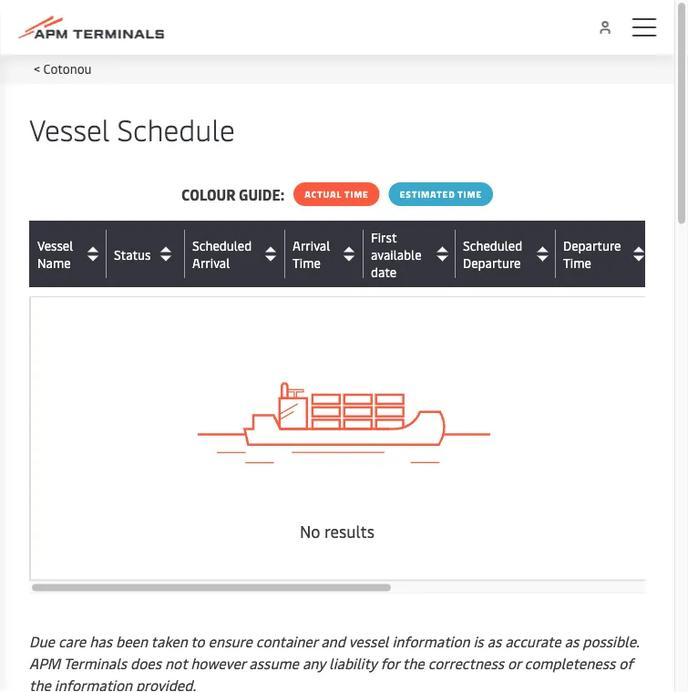 Task type: vqa. For each thing, say whether or not it's contained in the screenshot.
mail
no



Task type: locate. For each thing, give the bounding box(es) containing it.
scheduled
[[192, 237, 252, 254], [193, 237, 252, 254], [463, 237, 523, 254], [463, 237, 523, 254]]

scheduled for 1st scheduled arrival button from the left
[[192, 237, 252, 254]]

2 scheduled departure button from the left
[[463, 237, 552, 271]]

vessel name
[[37, 237, 73, 271], [37, 237, 73, 271]]

scheduled arrival for 1st scheduled arrival button from the left
[[192, 237, 252, 271]]

information down terminals
[[55, 676, 132, 692]]

scheduled departure
[[463, 237, 523, 271], [463, 237, 523, 271]]

scheduled departure button
[[463, 237, 552, 271], [463, 237, 552, 271]]

time
[[293, 254, 321, 271], [293, 254, 321, 271], [564, 254, 592, 271], [564, 254, 592, 271]]

0 horizontal spatial time
[[345, 188, 369, 200]]

available for first scheduled arrival button from right
[[371, 245, 422, 263]]

vessel for first scheduled arrival button from right
[[37, 237, 73, 254]]

status for first scheduled arrival button from right
[[114, 245, 151, 263]]

and
[[321, 632, 346, 651]]

does
[[131, 654, 162, 673]]

1 scheduled arrival button from the left
[[192, 237, 281, 271]]

status for 1st scheduled arrival button from the left
[[114, 245, 151, 263]]

of
[[620, 654, 634, 673]]

has
[[90, 632, 112, 651]]

arrival time button
[[293, 237, 359, 271], [293, 237, 360, 271]]

ensure
[[209, 632, 253, 651]]

departure time button for first scheduled arrival button from right
[[564, 237, 651, 271]]

scheduled arrival button
[[192, 237, 281, 271], [193, 237, 281, 271]]

0 vertical spatial information
[[393, 632, 470, 651]]

assume
[[249, 654, 299, 673]]

2 scheduled arrival from the left
[[193, 237, 252, 271]]

status
[[114, 245, 151, 263], [114, 245, 151, 263]]

cotonou
[[43, 59, 92, 77]]

or
[[508, 654, 522, 673]]

vessel
[[349, 632, 389, 651]]

date
[[371, 263, 397, 280], [372, 263, 397, 280]]

departure
[[564, 237, 622, 254], [564, 237, 622, 254], [463, 254, 521, 271], [463, 254, 521, 271]]

0 vertical spatial the
[[403, 654, 425, 673]]

time right estimated
[[458, 188, 483, 200]]

first available date button
[[371, 228, 452, 280], [372, 228, 452, 280]]

time right actual
[[345, 188, 369, 200]]

completeness
[[525, 654, 616, 673]]

available for 1st scheduled arrival button from the left
[[372, 245, 422, 263]]

time for estimated time
[[458, 188, 483, 200]]

accurate
[[506, 632, 562, 651]]

1 vertical spatial the
[[29, 676, 51, 692]]

information up 'correctness'
[[393, 632, 470, 651]]

departure time button
[[564, 237, 651, 271], [564, 237, 651, 271]]

due care has been taken to ensure container and vessel information is as accurate as possible. apm terminals does not however assume any liability for the correctness or completeness of the information provided.
[[29, 632, 640, 692]]

1 scheduled from the left
[[192, 237, 252, 254]]

time for actual time
[[345, 188, 369, 200]]

0 horizontal spatial as
[[488, 632, 502, 651]]

available
[[371, 245, 422, 263], [372, 245, 422, 263]]

first available date
[[371, 228, 422, 280], [372, 228, 422, 280]]

the down apm
[[29, 676, 51, 692]]

4 scheduled from the left
[[463, 237, 523, 254]]

departure time
[[564, 237, 622, 271], [564, 237, 622, 271]]

1 scheduled arrival from the left
[[192, 237, 252, 271]]

as
[[488, 632, 502, 651], [565, 632, 580, 651]]

first
[[371, 228, 397, 245], [372, 228, 397, 245]]

the
[[403, 654, 425, 673], [29, 676, 51, 692]]

possible.
[[583, 632, 640, 651]]

1 time from the left
[[345, 188, 369, 200]]

vessel
[[29, 109, 110, 148], [37, 237, 73, 254], [37, 237, 73, 254]]

0 horizontal spatial the
[[29, 676, 51, 692]]

1 horizontal spatial as
[[565, 632, 580, 651]]

colour guide:
[[182, 184, 285, 204]]

0 horizontal spatial information
[[55, 676, 132, 692]]

time
[[345, 188, 369, 200], [458, 188, 483, 200]]

arrival time
[[293, 237, 331, 271], [293, 237, 331, 271]]

2 scheduled departure from the left
[[463, 237, 523, 271]]

schedule
[[117, 109, 235, 148]]

colour
[[182, 184, 236, 204]]

first for scheduled departure button for departure time "button" related to first scheduled arrival button from right
[[371, 228, 397, 245]]

however
[[191, 654, 246, 673]]

information
[[393, 632, 470, 651], [55, 676, 132, 692]]

apm
[[29, 654, 60, 673]]

1 horizontal spatial the
[[403, 654, 425, 673]]

actual time
[[305, 188, 369, 200]]

arrival
[[293, 237, 331, 254], [293, 237, 331, 254], [192, 254, 230, 271], [193, 254, 230, 271]]

status button
[[114, 240, 181, 269], [114, 240, 180, 269]]

3 scheduled from the left
[[463, 237, 523, 254]]

2 scheduled from the left
[[193, 237, 252, 254]]

as right is
[[488, 632, 502, 651]]

1 horizontal spatial time
[[458, 188, 483, 200]]

the right for on the bottom of the page
[[403, 654, 425, 673]]

2 time from the left
[[458, 188, 483, 200]]

1 scheduled departure button from the left
[[463, 237, 552, 271]]

to
[[191, 632, 205, 651]]

correctness
[[429, 654, 505, 673]]

vessel name button
[[37, 237, 102, 271], [37, 237, 102, 271]]

name
[[37, 254, 71, 271], [37, 254, 71, 271]]

cotonou link
[[43, 59, 92, 77]]

scheduled arrival
[[192, 237, 252, 271], [193, 237, 252, 271]]

as up completeness
[[565, 632, 580, 651]]



Task type: describe. For each thing, give the bounding box(es) containing it.
2 as from the left
[[565, 632, 580, 651]]

guide:
[[239, 184, 285, 204]]

scheduled departure button for departure time "button" related to first scheduled arrival button from right
[[463, 237, 552, 271]]

been
[[116, 632, 148, 651]]

scheduled for scheduled departure button associated with departure time "button" related to 1st scheduled arrival button from the left
[[463, 237, 523, 254]]

taken
[[151, 632, 188, 651]]

no
[[300, 520, 321, 542]]

vessel schedule
[[29, 109, 235, 148]]

estimated
[[400, 188, 456, 200]]

not
[[165, 654, 187, 673]]

1 scheduled departure from the left
[[463, 237, 523, 271]]

first for scheduled departure button associated with departure time "button" related to 1st scheduled arrival button from the left
[[372, 228, 397, 245]]

2 scheduled arrival button from the left
[[193, 237, 281, 271]]

terminals
[[63, 654, 127, 673]]

scheduled for first scheduled arrival button from right
[[193, 237, 252, 254]]

is
[[474, 632, 484, 651]]

results
[[325, 520, 375, 542]]

1 vertical spatial information
[[55, 676, 132, 692]]

for
[[381, 654, 400, 673]]

no results
[[300, 520, 375, 542]]

care
[[58, 632, 86, 651]]

artboard 205 copy 43 image
[[184, 334, 491, 495]]

liability
[[329, 654, 377, 673]]

provided.
[[136, 676, 196, 692]]

1 horizontal spatial information
[[393, 632, 470, 651]]

container
[[256, 632, 318, 651]]

estimated time
[[400, 188, 483, 200]]

scheduled for scheduled departure button for departure time "button" related to first scheduled arrival button from right
[[463, 237, 523, 254]]

1 as from the left
[[488, 632, 502, 651]]

any
[[303, 654, 326, 673]]

due
[[29, 632, 55, 651]]

departure time button for 1st scheduled arrival button from the left
[[564, 237, 651, 271]]

vessel for 1st scheduled arrival button from the left
[[37, 237, 73, 254]]

scheduled departure button for departure time "button" related to 1st scheduled arrival button from the left
[[463, 237, 552, 271]]

scheduled arrival for first scheduled arrival button from right
[[193, 237, 252, 271]]

<
[[34, 59, 40, 77]]

< cotonou
[[34, 59, 92, 77]]

actual
[[305, 188, 342, 200]]



